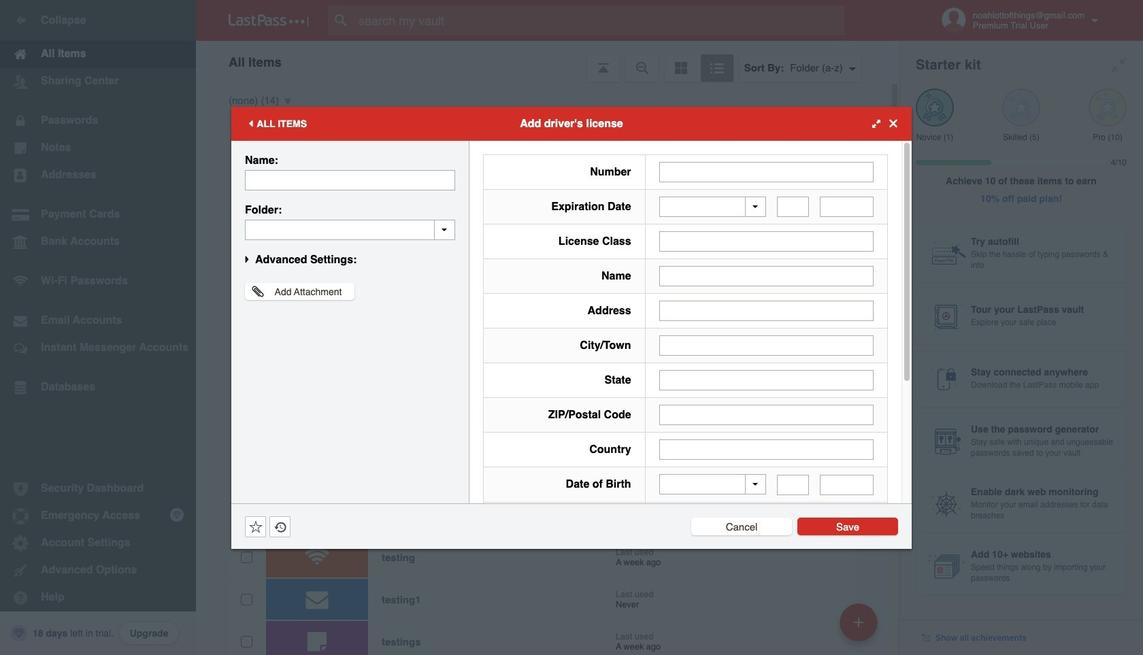 Task type: describe. For each thing, give the bounding box(es) containing it.
vault options navigation
[[196, 41, 900, 82]]

search my vault text field
[[328, 5, 872, 35]]

new item image
[[854, 618, 864, 627]]



Task type: vqa. For each thing, say whether or not it's contained in the screenshot.
New item Element
no



Task type: locate. For each thing, give the bounding box(es) containing it.
lastpass image
[[229, 14, 309, 27]]

None text field
[[659, 162, 874, 182], [777, 197, 809, 217], [820, 197, 874, 217], [245, 219, 455, 240], [659, 370, 874, 391], [659, 405, 874, 425], [659, 162, 874, 182], [777, 197, 809, 217], [820, 197, 874, 217], [245, 219, 455, 240], [659, 370, 874, 391], [659, 405, 874, 425]]

None text field
[[245, 170, 455, 190], [659, 231, 874, 252], [659, 266, 874, 286], [659, 301, 874, 321], [659, 335, 874, 356], [659, 440, 874, 460], [777, 475, 809, 495], [820, 475, 874, 495], [245, 170, 455, 190], [659, 231, 874, 252], [659, 266, 874, 286], [659, 301, 874, 321], [659, 335, 874, 356], [659, 440, 874, 460], [777, 475, 809, 495], [820, 475, 874, 495]]

dialog
[[231, 106, 912, 655]]

new item navigation
[[835, 599, 886, 655]]

main navigation navigation
[[0, 0, 196, 655]]

Search search field
[[328, 5, 872, 35]]



